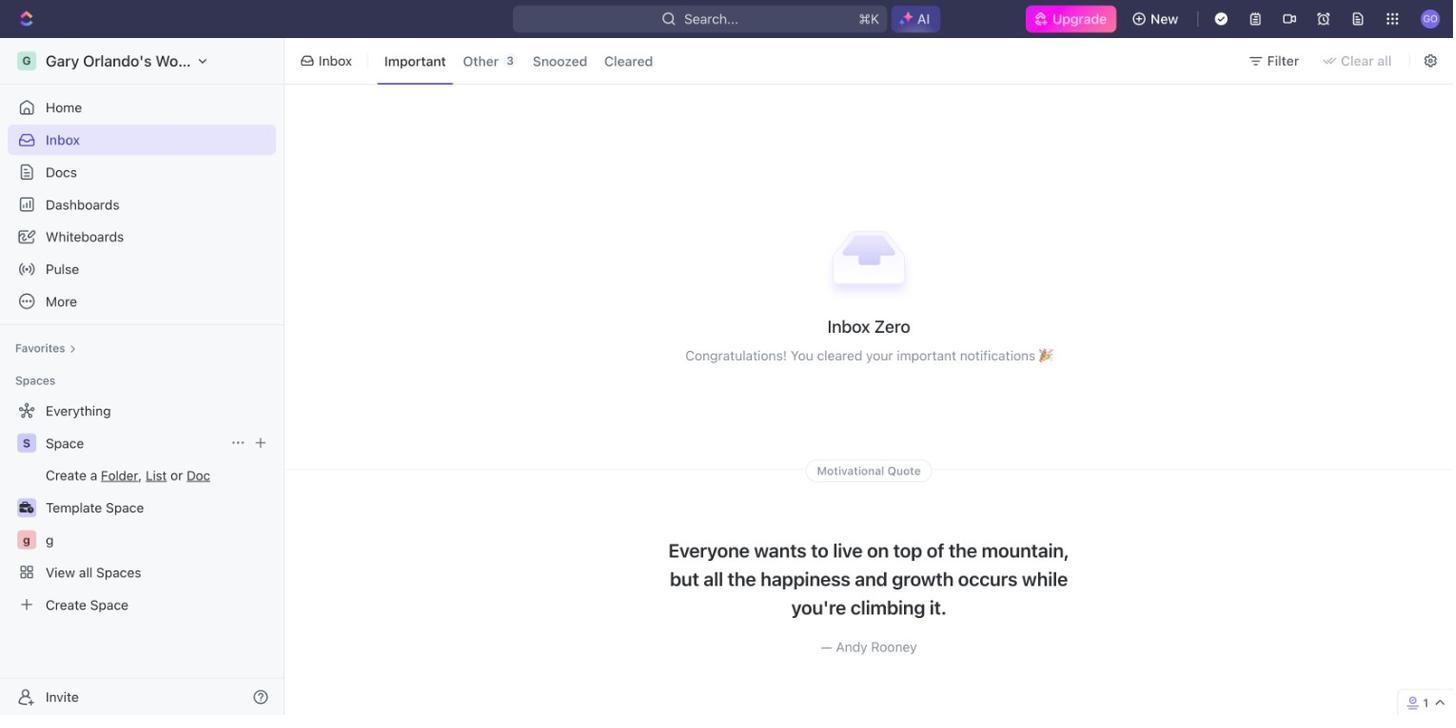 Task type: locate. For each thing, give the bounding box(es) containing it.
tree inside sidebar navigation
[[8, 396, 276, 620]]

business time image
[[20, 502, 34, 514]]

sidebar navigation
[[0, 38, 288, 716]]

g, , element
[[17, 531, 36, 550]]

tree
[[8, 396, 276, 620]]

tab list
[[374, 34, 663, 88]]



Task type: describe. For each thing, give the bounding box(es) containing it.
space, , element
[[17, 434, 36, 453]]

gary orlando's workspace, , element
[[17, 51, 36, 70]]



Task type: vqa. For each thing, say whether or not it's contained in the screenshot.
production
no



